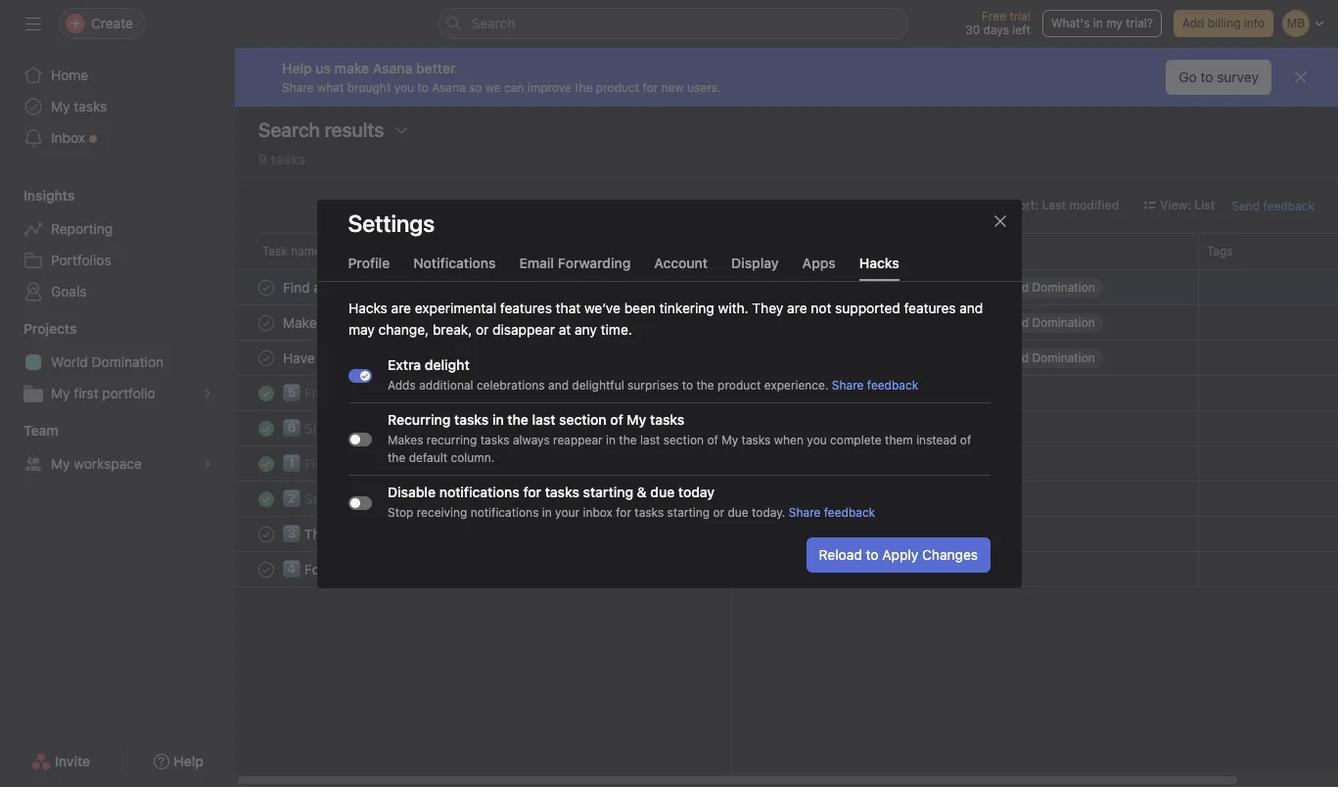 Task type: locate. For each thing, give the bounding box(es) containing it.
projects element
[[0, 311, 235, 413]]

in inside disable notifications for tasks starting & due today stop receiving notifications in your inbox for tasks starting or due today. share feedback
[[542, 505, 552, 520]]

1️⃣ first: get started using my tasks cell
[[235, 446, 733, 482]]

due
[[650, 483, 675, 500], [728, 505, 749, 520]]

and inside extra delight adds additional celebrations and delightful surprises to the product experience. share feedback
[[548, 378, 569, 392]]

0 vertical spatial switch
[[348, 368, 372, 382]]

1 vertical spatial share feedback link
[[789, 505, 875, 520]]

home
[[51, 67, 88, 83]]

4 completed checkbox from the top
[[255, 523, 278, 546]]

and inside hacks are experimental features that we've been tinkering with. they are not supported features and may change, break, or disappear at any time.
[[960, 299, 983, 316]]

can
[[504, 80, 524, 95]]

completed checkbox inside 2️⃣ second: find the layout that's right for you cell
[[255, 487, 278, 511]]

1 horizontal spatial oct
[[904, 280, 924, 295]]

my
[[51, 98, 70, 115], [51, 385, 70, 402], [627, 411, 646, 428], [722, 432, 738, 447], [51, 455, 70, 472]]

2 vertical spatial feedback
[[824, 505, 875, 520]]

2 bowers from the top
[[802, 315, 843, 330]]

1 vertical spatial notifications
[[470, 505, 539, 520]]

and left delightful
[[548, 378, 569, 392]]

30
[[966, 23, 981, 37]]

bowers up not
[[802, 280, 843, 294]]

1 switch from the top
[[348, 368, 372, 382]]

section
[[559, 411, 606, 428], [663, 432, 704, 447]]

0 vertical spatial or
[[476, 321, 489, 337]]

tags
[[1208, 244, 1234, 259]]

completed checkbox inside 4️⃣ fourth: stay on top of incoming work cell
[[255, 558, 278, 581]]

mb left experience.
[[743, 385, 761, 400]]

mb right today
[[743, 491, 761, 506]]

tasks up your
[[545, 483, 579, 500]]

my down surprises
[[627, 411, 646, 428]]

product inside 'help us make asana better share what brought you to asana so we can improve the product for new users.'
[[596, 80, 640, 95]]

completed image inside have fun cell
[[255, 346, 278, 370]]

or up have fun cell
[[476, 321, 489, 337]]

tasks up 'recurring'
[[454, 411, 489, 428]]

monday for the 3️⃣ third: get organized with sections cell at the bottom of the page
[[857, 527, 901, 542]]

1 vertical spatial hacks
[[348, 299, 387, 316]]

email forwarding button
[[520, 254, 631, 281]]

mario for make some snacks 'cell'
[[768, 315, 799, 330]]

1 completed checkbox from the top
[[255, 276, 278, 299]]

disable
[[387, 483, 435, 500]]

of right "instead"
[[960, 432, 971, 447]]

2 completed image from the top
[[255, 381, 278, 405]]

switch up 1️⃣ first: get started using my tasks text box
[[348, 432, 372, 446]]

– left 27
[[898, 315, 905, 330]]

feedback up reload
[[824, 505, 875, 520]]

in left my
[[1094, 16, 1104, 30]]

disable notifications for tasks starting & due today stop receiving notifications in your inbox for tasks starting or due today. share feedback
[[387, 483, 875, 520]]

completed checkbox for 4️⃣ fourth: stay on top of incoming work text box
[[255, 558, 278, 581]]

completed image inside '5️⃣ fifth: save time by collaborating in asana' cell
[[255, 381, 278, 405]]

mario bowers for find a team cell
[[768, 280, 843, 294]]

2 horizontal spatial for
[[643, 80, 659, 95]]

completed image
[[255, 276, 278, 299], [255, 381, 278, 405], [255, 452, 278, 476]]

goals
[[51, 283, 87, 300]]

mario bowers for '5️⃣ fifth: save time by collaborating in asana' cell
[[768, 385, 843, 400]]

mb down display on the right
[[743, 280, 761, 294]]

1 mario bowers from the top
[[768, 280, 843, 294]]

completed checkbox inside '5️⃣ fifth: save time by collaborating in asana' cell
[[255, 381, 278, 405]]

for down always
[[523, 483, 541, 500]]

mb for make some snacks 'cell'
[[743, 315, 761, 330]]

1 vertical spatial for
[[523, 483, 541, 500]]

to inside 'help us make asana better share what brought you to asana so we can improve the product for new users.'
[[418, 80, 429, 95]]

share inside disable notifications for tasks starting & due today stop receiving notifications in your inbox for tasks starting or due today. share feedback
[[789, 505, 821, 520]]

we've
[[584, 299, 620, 316]]

1 mario bowers button from the top
[[740, 523, 844, 546]]

to left apply
[[866, 546, 879, 563]]

1 monday from the top
[[857, 386, 901, 401]]

mario bowers up reload
[[768, 526, 843, 541]]

row containing task name
[[235, 233, 1339, 269]]

delightful
[[572, 378, 624, 392]]

1 horizontal spatial features
[[904, 299, 956, 316]]

the inside extra delight adds additional celebrations and delightful surprises to the product experience. share feedback
[[696, 378, 714, 392]]

2 monday from the top
[[857, 421, 901, 436]]

2 vertical spatial for
[[616, 505, 631, 520]]

are up the change,
[[391, 299, 411, 316]]

0 horizontal spatial oct
[[857, 315, 877, 330]]

bowers down apps button on the top right of the page
[[802, 315, 843, 330]]

1 horizontal spatial or
[[713, 505, 724, 520]]

1 horizontal spatial you
[[807, 432, 827, 447]]

3 monday from the top
[[857, 492, 901, 506]]

2 vertical spatial completed image
[[255, 452, 278, 476]]

find a team cell
[[235, 269, 733, 306]]

mario bowers for the 3️⃣ third: get organized with sections cell at the bottom of the page
[[768, 526, 843, 541]]

1 completed image from the top
[[255, 311, 278, 334]]

1 vertical spatial –
[[898, 315, 905, 330]]

5 bowers from the top
[[802, 491, 843, 506]]

bowers left apply
[[802, 562, 843, 576]]

last up "&"
[[640, 432, 660, 447]]

25
[[880, 315, 895, 330]]

0 vertical spatial share feedback link
[[832, 378, 918, 392]]

1 vertical spatial switch
[[348, 432, 372, 446]]

go to survey button
[[1167, 60, 1272, 95]]

2 horizontal spatial share
[[832, 378, 864, 392]]

3 mb from the top
[[743, 385, 761, 400]]

team button
[[0, 421, 58, 441]]

6 mario bowers from the top
[[768, 526, 843, 541]]

email forwarding
[[520, 254, 631, 271]]

to down the asana better
[[418, 80, 429, 95]]

completed checkbox inside 1️⃣ first: get started using my tasks cell
[[255, 452, 278, 476]]

hacks up may
[[348, 299, 387, 316]]

share right today.
[[789, 505, 821, 520]]

switch
[[348, 368, 372, 382], [348, 432, 372, 446], [348, 496, 372, 509]]

completed image for 3️⃣ third: get organized with sections text box
[[255, 523, 278, 546]]

4 mario bowers from the top
[[768, 421, 843, 435]]

switch for extra delight
[[348, 368, 372, 382]]

mario bowers up not
[[768, 280, 843, 294]]

completed checkbox inside have fun cell
[[255, 346, 278, 370]]

section up today
[[663, 432, 704, 447]]

Find a team text field
[[279, 278, 362, 297]]

1 vertical spatial last
[[640, 432, 660, 447]]

7 bowers from the top
[[802, 562, 843, 576]]

starting down today
[[667, 505, 710, 520]]

due left today.
[[728, 505, 749, 520]]

mario bowers down today.
[[768, 562, 843, 576]]

are left not
[[787, 299, 807, 316]]

or down today
[[713, 505, 724, 520]]

my down team
[[51, 455, 70, 472]]

5️⃣ Fifth: Save time by collaborating in Asana text field
[[279, 383, 570, 403]]

1 completed checkbox from the top
[[255, 311, 278, 334]]

date
[[882, 244, 907, 259]]

3 completed checkbox from the top
[[255, 487, 278, 511]]

tags for 5️⃣ fifth: save time by collaborating in asana cell
[[1199, 375, 1339, 411]]

completed checkbox for 1️⃣ first: get started using my tasks text box
[[255, 452, 278, 476]]

team
[[24, 422, 58, 439]]

2 mario from the top
[[768, 315, 799, 330]]

share right experience.
[[832, 378, 864, 392]]

tree grid containing mb
[[235, 269, 1339, 588]]

my workspace link
[[12, 449, 223, 480]]

reappear
[[553, 432, 603, 447]]

0 vertical spatial feedback
[[1264, 198, 1315, 213]]

completed checkbox inside find a team cell
[[255, 276, 278, 299]]

mario bowers button
[[740, 523, 844, 546], [740, 558, 844, 581]]

3 completed image from the top
[[255, 452, 278, 476]]

hacks button
[[860, 254, 900, 281]]

bowers up complete
[[802, 385, 843, 400]]

3 completed checkbox from the top
[[255, 381, 278, 405]]

1 horizontal spatial section
[[663, 432, 704, 447]]

tasks right 9
[[271, 151, 305, 167]]

3 mario bowers from the top
[[768, 385, 843, 400]]

bowers down experience.
[[802, 421, 843, 435]]

completed image inside find a team cell
[[255, 276, 278, 299]]

1 completed image from the top
[[255, 276, 278, 299]]

1 vertical spatial due
[[728, 505, 749, 520]]

you inside recurring tasks in the last section of my tasks makes recurring tasks always reappear in the last section of my tasks when you complete them instead of the default column.
[[807, 432, 827, 447]]

you
[[394, 80, 414, 95], [807, 432, 827, 447]]

1 vertical spatial feedback
[[867, 378, 918, 392]]

tasks down home
[[74, 98, 107, 115]]

2 completed checkbox from the top
[[255, 346, 278, 370]]

1 horizontal spatial product
[[718, 378, 761, 392]]

share
[[282, 80, 314, 95], [832, 378, 864, 392], [789, 505, 821, 520]]

starting
[[583, 483, 633, 500], [667, 505, 710, 520]]

monday for 4️⃣ fourth: stay on top of incoming work cell
[[857, 562, 901, 577]]

us
[[316, 59, 331, 76]]

the right surprises
[[696, 378, 714, 392]]

– right the today
[[893, 280, 900, 295]]

features down 26
[[904, 299, 956, 316]]

bowers
[[802, 280, 843, 294], [802, 315, 843, 330], [802, 385, 843, 400], [802, 421, 843, 435], [802, 491, 843, 506], [802, 526, 843, 541], [802, 562, 843, 576]]

insights element
[[0, 178, 235, 311]]

they
[[752, 299, 783, 316]]

to inside 'button'
[[866, 546, 879, 563]]

0 vertical spatial hacks
[[860, 254, 900, 271]]

6 completed image from the top
[[255, 558, 278, 581]]

section up reappear
[[559, 411, 606, 428]]

share inside 'help us make asana better share what brought you to asana so we can improve the product for new users.'
[[282, 80, 314, 95]]

6 mario from the top
[[768, 526, 799, 541]]

completed image for 1️⃣ first: get started using my tasks text box
[[255, 452, 278, 476]]

features
[[500, 299, 552, 316], [904, 299, 956, 316]]

the
[[575, 80, 593, 95], [696, 378, 714, 392], [507, 411, 528, 428], [619, 432, 637, 447], [387, 450, 405, 465]]

product left experience.
[[718, 378, 761, 392]]

completed image inside make some snacks 'cell'
[[255, 311, 278, 334]]

completed image inside 4️⃣ fourth: stay on top of incoming work cell
[[255, 558, 278, 581]]

row
[[235, 233, 1339, 269], [259, 268, 1339, 270], [235, 269, 1339, 306], [235, 305, 1339, 341], [235, 340, 1339, 376], [235, 375, 1339, 411], [235, 410, 1339, 447], [235, 446, 1339, 482], [235, 481, 1339, 517], [235, 516, 1339, 552], [235, 551, 1339, 588]]

4 completed checkbox from the top
[[255, 452, 278, 476]]

completed checkbox for 2️⃣ second: find the layout that's right for you text box
[[255, 487, 278, 511]]

share feedback link
[[832, 378, 918, 392], [789, 505, 875, 520]]

0 horizontal spatial are
[[391, 299, 411, 316]]

world domination
[[51, 354, 164, 370]]

mario bowers down experience.
[[768, 421, 843, 435]]

2 mario bowers from the top
[[768, 315, 843, 330]]

completed image
[[255, 311, 278, 334], [255, 346, 278, 370], [255, 417, 278, 440], [255, 487, 278, 511], [255, 523, 278, 546], [255, 558, 278, 581]]

monday for '5️⃣ fifth: save time by collaborating in asana' cell
[[857, 386, 901, 401]]

what
[[317, 80, 344, 95]]

2 vertical spatial switch
[[348, 496, 372, 509]]

4 mb from the top
[[743, 421, 761, 435]]

starting up inbox
[[583, 483, 633, 500]]

features up "disappear"
[[500, 299, 552, 316]]

1 vertical spatial starting
[[667, 505, 710, 520]]

assignee
[[740, 244, 791, 259]]

feedback inside disable notifications for tasks starting & due today stop receiving notifications in your inbox for tasks starting or due today. share feedback
[[824, 505, 875, 520]]

0 horizontal spatial share
[[282, 80, 314, 95]]

1 horizontal spatial and
[[960, 299, 983, 316]]

0 vertical spatial due
[[650, 483, 675, 500]]

hacks
[[860, 254, 900, 271], [348, 299, 387, 316]]

experimental
[[415, 299, 496, 316]]

the right improve
[[575, 80, 593, 95]]

send
[[1232, 198, 1261, 213]]

1 vertical spatial mario bowers button
[[740, 558, 844, 581]]

oct left 26
[[904, 280, 924, 295]]

0 horizontal spatial hacks
[[348, 299, 387, 316]]

0 horizontal spatial starting
[[583, 483, 633, 500]]

completed image for 4️⃣ fourth: stay on top of incoming work text box
[[255, 558, 278, 581]]

for right inbox
[[616, 505, 631, 520]]

portfolio
[[102, 385, 155, 402]]

completed checkbox for make some snacks text field
[[255, 311, 278, 334]]

oct
[[904, 280, 924, 295], [857, 315, 877, 330]]

2️⃣ Second: Find the layout that's right for you text field
[[279, 489, 579, 509]]

global element
[[0, 48, 235, 166]]

product
[[596, 80, 640, 95], [718, 378, 761, 392]]

feedback up them
[[867, 378, 918, 392]]

0 horizontal spatial or
[[476, 321, 489, 337]]

5 mario from the top
[[768, 491, 799, 506]]

in left your
[[542, 505, 552, 520]]

4 bowers from the top
[[802, 421, 843, 435]]

makes
[[387, 432, 423, 447]]

recurring
[[387, 411, 450, 428]]

1 vertical spatial completed image
[[255, 381, 278, 405]]

1 horizontal spatial starting
[[667, 505, 710, 520]]

4️⃣ Fourth: Stay on top of incoming work text field
[[279, 560, 543, 579]]

trial
[[1010, 9, 1031, 24]]

0 vertical spatial for
[[643, 80, 659, 95]]

experience.
[[764, 378, 829, 392]]

1 vertical spatial product
[[718, 378, 761, 392]]

mb left when
[[743, 421, 761, 435]]

we
[[486, 80, 501, 95]]

bowers for 6️⃣ sixth: make work manageable cell
[[802, 421, 843, 435]]

0 vertical spatial starting
[[583, 483, 633, 500]]

banner containing help us make asana better
[[235, 48, 1339, 107]]

mb for 6️⃣ sixth: make work manageable cell
[[743, 421, 761, 435]]

completed image inside 6️⃣ sixth: make work manageable cell
[[255, 417, 278, 440]]

feedback right send
[[1264, 198, 1315, 213]]

Have fun text field
[[279, 348, 345, 368]]

help us make asana better share what brought you to asana so we can improve the product for new users.
[[282, 59, 722, 95]]

what's
[[1052, 16, 1091, 30]]

0 vertical spatial section
[[559, 411, 606, 428]]

0 horizontal spatial last
[[532, 411, 555, 428]]

1 vertical spatial oct
[[857, 315, 877, 330]]

0 vertical spatial –
[[893, 280, 900, 295]]

2 are from the left
[[787, 299, 807, 316]]

tags for have fun cell
[[1199, 340, 1339, 376]]

in
[[1094, 16, 1104, 30], [492, 411, 504, 428], [606, 432, 616, 447], [542, 505, 552, 520]]

mario bowers button for the 3️⃣ third: get organized with sections cell at the bottom of the page
[[740, 523, 844, 546]]

for left new
[[643, 80, 659, 95]]

1 mario from the top
[[768, 280, 799, 294]]

you inside 'help us make asana better share what brought you to asana so we can improve the product for new users.'
[[394, 80, 414, 95]]

5 completed checkbox from the top
[[255, 558, 278, 581]]

completed checkbox inside the 3️⃣ third: get organized with sections cell
[[255, 523, 278, 546]]

1️⃣ First: Get started using My tasks text field
[[279, 454, 515, 474]]

bowers for make some snacks 'cell'
[[802, 315, 843, 330]]

1 horizontal spatial for
[[616, 505, 631, 520]]

my left first
[[51, 385, 70, 402]]

3 switch from the top
[[348, 496, 372, 509]]

6 bowers from the top
[[802, 526, 843, 541]]

hacks for hacks
[[860, 254, 900, 271]]

what's in my trial?
[[1052, 16, 1154, 30]]

1 horizontal spatial due
[[728, 505, 749, 520]]

share feedback link up complete
[[832, 378, 918, 392]]

to inside extra delight adds additional celebrations and delightful surprises to the product experience. share feedback
[[682, 378, 693, 392]]

and right 27
[[960, 299, 983, 316]]

Completed checkbox
[[255, 311, 278, 334], [255, 346, 278, 370], [255, 381, 278, 405], [255, 452, 278, 476], [255, 558, 278, 581]]

0 vertical spatial completed image
[[255, 276, 278, 299]]

Completed checkbox
[[255, 276, 278, 299], [255, 417, 278, 440], [255, 487, 278, 511], [255, 523, 278, 546]]

2 completed checkbox from the top
[[255, 417, 278, 440]]

0 vertical spatial last
[[532, 411, 555, 428]]

0 vertical spatial product
[[596, 80, 640, 95]]

asana
[[432, 80, 466, 95]]

completed checkbox inside 6️⃣ sixth: make work manageable cell
[[255, 417, 278, 440]]

5 mb from the top
[[743, 491, 761, 506]]

completed image inside the 3️⃣ third: get organized with sections cell
[[255, 523, 278, 546]]

instead
[[916, 432, 957, 447]]

mario bowers button for 4️⃣ fourth: stay on top of incoming work cell
[[740, 558, 844, 581]]

2 mb from the top
[[743, 315, 761, 330]]

1 vertical spatial you
[[807, 432, 827, 447]]

1 vertical spatial or
[[713, 505, 724, 520]]

due right "&"
[[650, 483, 675, 500]]

are
[[391, 299, 411, 316], [787, 299, 807, 316]]

last up always
[[532, 411, 555, 428]]

completed image for 2️⃣ second: find the layout that's right for you text box
[[255, 487, 278, 511]]

your
[[555, 505, 579, 520]]

2 switch from the top
[[348, 432, 372, 446]]

you down the asana better
[[394, 80, 414, 95]]

of down delightful
[[610, 411, 623, 428]]

2️⃣ second: find the layout that's right for you cell
[[235, 481, 733, 517]]

0 vertical spatial you
[[394, 80, 414, 95]]

notifications
[[439, 483, 519, 500], [470, 505, 539, 520]]

5 completed image from the top
[[255, 523, 278, 546]]

3 completed image from the top
[[255, 417, 278, 440]]

5 mario bowers from the top
[[768, 491, 843, 506]]

to right surprises
[[682, 378, 693, 392]]

switch left stop
[[348, 496, 372, 509]]

or inside hacks are experimental features that we've been tinkering with. they are not supported features and may change, break, or disappear at any time.
[[476, 321, 489, 337]]

inbox
[[583, 505, 613, 520]]

my inside the projects 'element'
[[51, 385, 70, 402]]

to inside "button"
[[1201, 69, 1214, 85]]

mario bowers down apps button on the top right of the page
[[768, 315, 843, 330]]

go to survey
[[1180, 69, 1260, 85]]

4 monday from the top
[[857, 527, 901, 542]]

my inside "link"
[[51, 455, 70, 472]]

1 horizontal spatial hacks
[[860, 254, 900, 271]]

my inside global element
[[51, 98, 70, 115]]

completed image inside 1️⃣ first: get started using my tasks cell
[[255, 452, 278, 476]]

bowers right today.
[[802, 491, 843, 506]]

apps
[[803, 254, 836, 271]]

bowers for '5️⃣ fifth: save time by collaborating in asana' cell
[[802, 385, 843, 400]]

tags for 1️⃣ first: get started using my tasks cell
[[1199, 446, 1339, 482]]

0 vertical spatial and
[[960, 299, 983, 316]]

product left new
[[596, 80, 640, 95]]

tasks inside the search results 9 tasks
[[271, 151, 305, 167]]

1 vertical spatial and
[[548, 378, 569, 392]]

task name
[[262, 244, 321, 259]]

switch for recurring tasks in the last section of my tasks
[[348, 432, 372, 446]]

2 completed image from the top
[[255, 346, 278, 370]]

1 horizontal spatial of
[[707, 432, 718, 447]]

my up the inbox
[[51, 98, 70, 115]]

hacks are experimental features that we've been tinkering with. they are not supported features and may change, break, or disappear at any time.
[[348, 299, 983, 337]]

mario bowers up when
[[768, 385, 843, 400]]

display button
[[732, 254, 779, 281]]

3 bowers from the top
[[802, 385, 843, 400]]

switch left "adds"
[[348, 368, 372, 382]]

5️⃣ fifth: save time by collaborating in asana cell
[[235, 375, 733, 411]]

mario bowers down when
[[768, 491, 843, 506]]

you right when
[[807, 432, 827, 447]]

so
[[469, 80, 482, 95]]

completed checkbox inside make some snacks 'cell'
[[255, 311, 278, 334]]

5 monday from the top
[[857, 562, 901, 577]]

completed image inside 2️⃣ second: find the layout that's right for you cell
[[255, 487, 278, 511]]

of up today
[[707, 432, 718, 447]]

to right go on the top right of the page
[[1201, 69, 1214, 85]]

tags for 4️⃣ fourth: stay on top of incoming work cell
[[1199, 551, 1339, 588]]

0 vertical spatial oct
[[904, 280, 924, 295]]

2 vertical spatial share
[[789, 505, 821, 520]]

0 horizontal spatial due
[[650, 483, 675, 500]]

add billing info button
[[1174, 10, 1274, 37]]

1 mb from the top
[[743, 280, 761, 294]]

0 horizontal spatial you
[[394, 80, 414, 95]]

2 mario bowers button from the top
[[740, 558, 844, 581]]

hacks up the today
[[860, 254, 900, 271]]

in down the celebrations
[[492, 411, 504, 428]]

tree grid
[[235, 269, 1339, 588]]

0 horizontal spatial features
[[500, 299, 552, 316]]

share feedback link up reload
[[789, 505, 875, 520]]

reload to apply changes button
[[806, 537, 991, 572]]

that
[[556, 299, 581, 316]]

1 horizontal spatial share
[[789, 505, 821, 520]]

mb
[[743, 280, 761, 294], [743, 315, 761, 330], [743, 385, 761, 400], [743, 421, 761, 435], [743, 491, 761, 506]]

1 horizontal spatial are
[[787, 299, 807, 316]]

0 vertical spatial share
[[282, 80, 314, 95]]

hacks inside hacks are experimental features that we've been tinkering with. they are not supported features and may change, break, or disappear at any time.
[[348, 299, 387, 316]]

name
[[291, 244, 321, 259]]

completed image for have fun text field
[[255, 346, 278, 370]]

share down help
[[282, 80, 314, 95]]

bowers up reload
[[802, 526, 843, 541]]

4 mario from the top
[[768, 421, 799, 435]]

complete
[[830, 432, 882, 447]]

1 bowers from the top
[[802, 280, 843, 294]]

tasks down surprises
[[650, 411, 684, 428]]

0 horizontal spatial and
[[548, 378, 569, 392]]

1 vertical spatial share
[[832, 378, 864, 392]]

banner
[[235, 48, 1339, 107]]

account
[[655, 254, 708, 271]]

4 completed image from the top
[[255, 487, 278, 511]]

3 mario from the top
[[768, 385, 799, 400]]

monday for 6️⃣ sixth: make work manageable cell
[[857, 421, 901, 436]]

mb down display button
[[743, 315, 761, 330]]

search results
[[259, 119, 384, 141]]

oct left the 25
[[857, 315, 877, 330]]

surprises
[[627, 378, 679, 392]]

0 horizontal spatial product
[[596, 80, 640, 95]]

0 vertical spatial mario bowers button
[[740, 523, 844, 546]]



Task type: vqa. For each thing, say whether or not it's contained in the screenshot.
Completed checkbox inside the 6️⃣ Sixth: Make Work Manageable cell
yes



Task type: describe. For each thing, give the bounding box(es) containing it.
mario bowers for 2️⃣ second: find the layout that's right for you cell
[[768, 491, 843, 506]]

Make some snacks text field
[[279, 313, 409, 333]]

completed checkbox for find a team text field
[[255, 276, 278, 299]]

disappear
[[492, 321, 555, 337]]

change,
[[378, 321, 429, 337]]

always
[[513, 432, 550, 447]]

home link
[[12, 60, 223, 91]]

teams element
[[0, 413, 235, 484]]

world
[[51, 354, 88, 370]]

today
[[678, 483, 715, 500]]

0 horizontal spatial of
[[610, 411, 623, 428]]

my tasks
[[51, 98, 107, 115]]

hide sidebar image
[[25, 16, 41, 31]]

days
[[984, 23, 1010, 37]]

email
[[520, 254, 554, 271]]

completed checkbox for have fun text field
[[255, 346, 278, 370]]

supported
[[835, 299, 900, 316]]

completed image for 5️⃣ fifth: save time by collaborating in asana "text field" at left
[[255, 381, 278, 405]]

mario bowers for 6️⃣ sixth: make work manageable cell
[[768, 421, 843, 435]]

my first portfolio link
[[12, 378, 223, 409]]

the inside 'help us make asana better share what brought you to asana so we can improve the product for new users.'
[[575, 80, 593, 95]]

search button
[[438, 8, 908, 39]]

my
[[1107, 16, 1123, 30]]

tasks left when
[[741, 432, 771, 447]]

close image
[[993, 213, 1008, 229]]

reporting link
[[12, 214, 223, 245]]

insights
[[24, 187, 75, 204]]

my workspace
[[51, 455, 142, 472]]

billing
[[1208, 16, 1241, 30]]

break,
[[432, 321, 472, 337]]

tags for 2️⃣ second: find the layout that's right for you cell
[[1199, 481, 1339, 517]]

0 vertical spatial notifications
[[439, 483, 519, 500]]

default
[[409, 450, 447, 465]]

2 horizontal spatial of
[[960, 432, 971, 447]]

share feedback link for today
[[789, 505, 875, 520]]

the up always
[[507, 411, 528, 428]]

them
[[885, 432, 913, 447]]

my first portfolio
[[51, 385, 155, 402]]

27
[[908, 315, 922, 330]]

apply
[[882, 546, 918, 563]]

due
[[857, 244, 879, 259]]

tags for 3️⃣ third: get organized with sections cell
[[1199, 516, 1339, 552]]

add billing info
[[1183, 16, 1265, 30]]

trial?
[[1127, 16, 1154, 30]]

completed checkbox for 5️⃣ fifth: save time by collaborating in asana "text field" at left
[[255, 381, 278, 405]]

the down makes
[[387, 450, 405, 465]]

any
[[575, 321, 597, 337]]

bowers for 2️⃣ second: find the layout that's right for you cell
[[802, 491, 843, 506]]

26
[[927, 280, 941, 295]]

3️⃣ Third: Get organized with sections text field
[[279, 524, 527, 544]]

my for my first portfolio
[[51, 385, 70, 402]]

search results 9 tasks
[[259, 119, 384, 167]]

send feedback link
[[1232, 196, 1315, 215]]

extra delight adds additional celebrations and delightful surprises to the product experience. share feedback
[[387, 356, 918, 392]]

mario for find a team cell
[[768, 280, 799, 294]]

today.
[[752, 505, 785, 520]]

in right reappear
[[606, 432, 616, 447]]

been
[[624, 299, 656, 316]]

go
[[1180, 69, 1198, 85]]

search
[[472, 15, 516, 31]]

have fun cell
[[235, 340, 733, 376]]

today
[[857, 280, 890, 295]]

send feedback
[[1232, 198, 1315, 213]]

7 mario from the top
[[768, 562, 799, 576]]

new
[[662, 80, 685, 95]]

portfolios
[[51, 252, 111, 268]]

at
[[559, 321, 571, 337]]

invite button
[[19, 744, 103, 780]]

my for my workspace
[[51, 455, 70, 472]]

1 vertical spatial section
[[663, 432, 704, 447]]

6️⃣ Sixth: Make work manageable text field
[[279, 419, 498, 438]]

goals link
[[12, 276, 223, 308]]

recurring tasks in the last section of my tasks makes recurring tasks always reappear in the last section of my tasks when you complete them instead of the default column.
[[387, 411, 971, 465]]

celebrations
[[476, 378, 545, 392]]

tasks up "column."
[[480, 432, 509, 447]]

completed image for 6️⃣ sixth: make work manageable text box
[[255, 417, 278, 440]]

2 features from the left
[[904, 299, 956, 316]]

monday for 2️⃣ second: find the layout that's right for you cell
[[857, 492, 901, 506]]

3️⃣ third: get organized with sections cell
[[235, 516, 733, 552]]

mb for '5️⃣ fifth: save time by collaborating in asana' cell
[[743, 385, 761, 400]]

task
[[262, 244, 288, 259]]

reload
[[819, 546, 862, 563]]

4️⃣ fourth: stay on top of incoming work cell
[[235, 551, 733, 588]]

the right reappear
[[619, 432, 637, 447]]

what's in my trial? button
[[1043, 10, 1163, 37]]

9 tasks button
[[259, 151, 305, 177]]

tags for make some snacks cell
[[1199, 305, 1339, 341]]

0 horizontal spatial section
[[559, 411, 606, 428]]

mario for 6️⃣ sixth: make work manageable cell
[[768, 421, 799, 435]]

product inside extra delight adds additional celebrations and delightful surprises to the product experience. share feedback
[[718, 378, 761, 392]]

apps button
[[803, 254, 836, 281]]

mario bowers for make some snacks 'cell'
[[768, 315, 843, 330]]

for inside 'help us make asana better share what brought you to asana so we can improve the product for new users.'
[[643, 80, 659, 95]]

1 features from the left
[[500, 299, 552, 316]]

delight
[[424, 356, 469, 373]]

completed image for make some snacks text field
[[255, 311, 278, 334]]

completed checkbox for 3️⃣ third: get organized with sections text box
[[255, 523, 278, 546]]

completed checkbox for 6️⃣ sixth: make work manageable text box
[[255, 417, 278, 440]]

dismiss image
[[1294, 70, 1310, 85]]

in inside button
[[1094, 16, 1104, 30]]

hacks for hacks are experimental features that we've been tinkering with. they are not supported features and may change, break, or disappear at any time.
[[348, 299, 387, 316]]

reload to apply changes
[[819, 546, 978, 563]]

oct 25 – 27
[[857, 315, 922, 330]]

tasks inside global element
[[74, 98, 107, 115]]

mb for find a team cell
[[743, 280, 761, 294]]

&
[[637, 483, 647, 500]]

with.
[[718, 299, 748, 316]]

settings
[[348, 209, 435, 237]]

invite
[[55, 753, 90, 770]]

mb for 2️⃣ second: find the layout that's right for you cell
[[743, 491, 761, 506]]

improve
[[528, 80, 572, 95]]

share inside extra delight adds additional celebrations and delightful surprises to the product experience. share feedback
[[832, 378, 864, 392]]

inbox link
[[12, 122, 223, 154]]

bowers for find a team cell
[[802, 280, 843, 294]]

mario for the 3️⃣ third: get organized with sections cell at the bottom of the page
[[768, 526, 799, 541]]

or inside disable notifications for tasks starting & due today stop receiving notifications in your inbox for tasks starting or due today. share feedback
[[713, 505, 724, 520]]

additional
[[419, 378, 473, 392]]

0 horizontal spatial for
[[523, 483, 541, 500]]

stop
[[387, 505, 413, 520]]

my for my tasks
[[51, 98, 70, 115]]

make
[[335, 59, 369, 76]]

time.
[[601, 321, 632, 337]]

receiving
[[416, 505, 467, 520]]

my left when
[[722, 432, 738, 447]]

completed image for find a team text field
[[255, 276, 278, 299]]

mario for '5️⃣ fifth: save time by collaborating in asana' cell
[[768, 385, 799, 400]]

workspace
[[74, 455, 142, 472]]

forwarding
[[558, 254, 631, 271]]

search list box
[[438, 8, 908, 39]]

extra
[[387, 356, 421, 373]]

portfolios link
[[12, 245, 223, 276]]

mario for 2️⃣ second: find the layout that's right for you cell
[[768, 491, 799, 506]]

feedback inside extra delight adds additional celebrations and delightful surprises to the product experience. share feedback
[[867, 378, 918, 392]]

6️⃣ sixth: make work manageable cell
[[235, 410, 733, 447]]

profile
[[348, 254, 390, 271]]

not
[[811, 299, 831, 316]]

share feedback link for surprises
[[832, 378, 918, 392]]

projects
[[24, 320, 77, 337]]

1 are from the left
[[391, 299, 411, 316]]

bowers for the 3️⃣ third: get organized with sections cell at the bottom of the page
[[802, 526, 843, 541]]

7 mario bowers from the top
[[768, 562, 843, 576]]

switch for disable notifications for tasks starting & due today
[[348, 496, 372, 509]]

tasks down "&"
[[635, 505, 664, 520]]

add
[[1183, 16, 1205, 30]]

notifications
[[414, 254, 496, 271]]

1 horizontal spatial last
[[640, 432, 660, 447]]

tags for 6️⃣ sixth: make work manageable cell
[[1199, 410, 1339, 447]]

make some snacks cell
[[235, 305, 733, 341]]

today – oct 26
[[857, 280, 941, 295]]

my tasks link
[[12, 91, 223, 122]]



